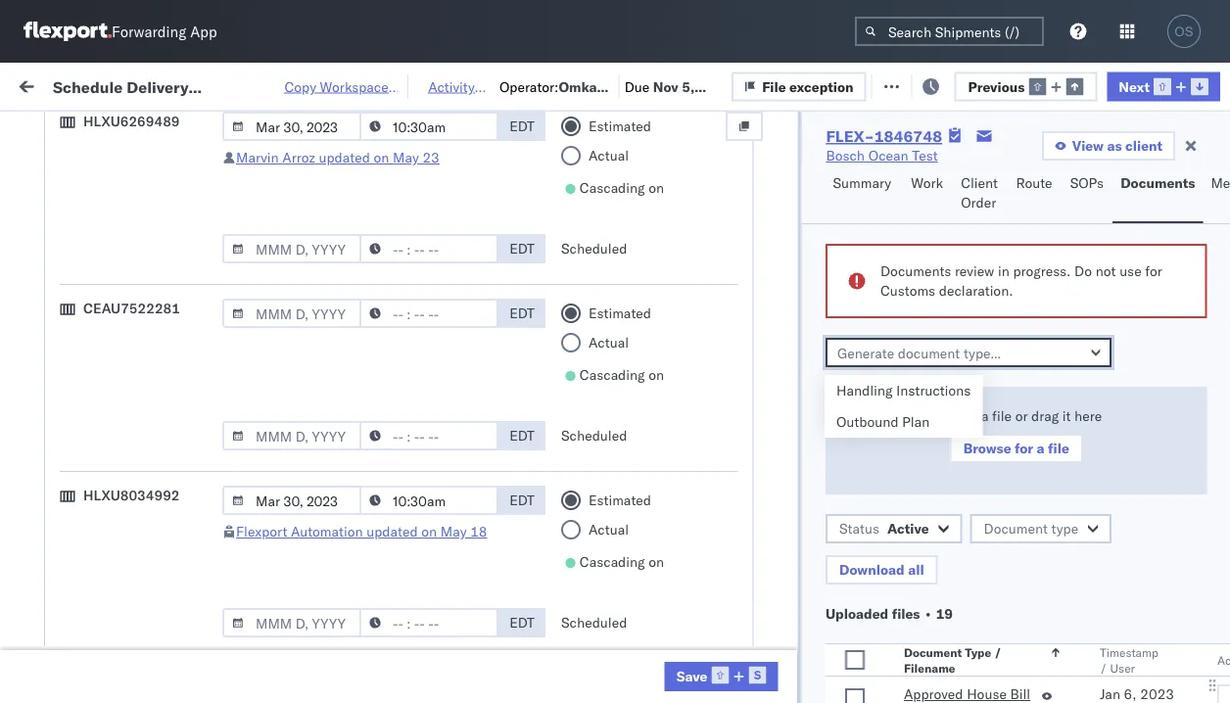 Task type: locate. For each thing, give the bounding box(es) containing it.
1 horizontal spatial file
[[897, 76, 921, 93]]

customs left "declaration."
[[880, 282, 935, 299]]

2 vertical spatial actual
[[589, 521, 629, 538]]

0 horizontal spatial may
[[393, 149, 419, 166]]

dec up 6:00 pm cst, dec 23, 2022
[[409, 498, 435, 515]]

2023
[[459, 628, 493, 645], [1140, 686, 1174, 703]]

flex-1889466 for confirm pickup from los angeles, ca
[[1082, 541, 1184, 559]]

3 ca from the top
[[45, 378, 64, 395]]

1 vertical spatial mmm d, yyyy text field
[[222, 421, 362, 451]]

customs for second upload customs clearance documents button from the bottom of the page
[[93, 186, 148, 203]]

1 appointment from the top
[[160, 239, 241, 256]]

2 vertical spatial flex-1889466
[[1082, 541, 1184, 559]]

customs up the "hlxu8034992" at the left of page
[[93, 401, 148, 418]]

mmm d, yyyy text field for arroz
[[222, 112, 362, 141]]

1 upload from the top
[[45, 186, 90, 203]]

1846748
[[875, 126, 943, 146], [1124, 240, 1184, 257], [1124, 283, 1184, 300], [1124, 326, 1184, 343], [1124, 369, 1184, 386], [1124, 412, 1184, 429]]

for left work,
[[187, 122, 203, 136]]

: for snoozed
[[451, 122, 454, 136]]

demo left bookings
[[782, 628, 818, 645]]

flexport left automation
[[236, 523, 287, 540]]

1:59 am cst, dec 14, 2022 up 6:00 pm cst, dec 23, 2022
[[316, 498, 497, 515]]

flexport up save button
[[727, 628, 778, 645]]

summary button
[[826, 166, 904, 223]]

7 schedule from the top
[[45, 617, 103, 634]]

1 lhu from the top
[[1207, 455, 1231, 472]]

work inside button
[[213, 76, 247, 93]]

ca
[[45, 292, 64, 309], [45, 335, 64, 352], [45, 378, 64, 395], [45, 464, 64, 481], [45, 550, 64, 567], [45, 636, 64, 654]]

1 flex-1889466 from the top
[[1082, 455, 1184, 472]]

updated down the progress
[[319, 149, 370, 166]]

2 ca from the top
[[45, 335, 64, 352]]

as
[[1108, 137, 1123, 154]]

schedule delivery appointment link
[[45, 238, 241, 257], [45, 496, 241, 516]]

scheduled for marvin arroz updated on may 23
[[561, 240, 627, 257]]

6 ca from the top
[[45, 636, 64, 654]]

lhu for schedule pickup from los angeles, ca
[[1207, 455, 1231, 472]]

5 ca from the top
[[45, 550, 64, 567]]

customs
[[93, 186, 148, 203], [880, 282, 935, 299], [93, 401, 148, 418]]

0 horizontal spatial for
[[187, 122, 203, 136]]

0 horizontal spatial file
[[763, 78, 787, 95]]

2 estimated from the top
[[589, 305, 652, 322]]

1889466 for schedule pickup from los angeles, ca
[[1124, 455, 1184, 472]]

1 cascading on from the top
[[580, 179, 665, 196]]

cascading on for marvin arroz updated on may 23
[[580, 179, 665, 196]]

list box
[[825, 375, 983, 438]]

0 vertical spatial a
[[981, 408, 989, 425]]

bosch
[[827, 147, 865, 164], [727, 240, 766, 257], [854, 240, 893, 257], [727, 283, 766, 300], [854, 283, 893, 300], [727, 326, 766, 343], [854, 326, 893, 343], [727, 369, 766, 386], [854, 369, 893, 386], [727, 412, 766, 429], [854, 412, 893, 429], [727, 455, 766, 472], [854, 455, 893, 472], [727, 498, 766, 515], [854, 498, 893, 515], [727, 541, 766, 559], [854, 541, 893, 559], [727, 585, 766, 602], [854, 585, 893, 602]]

documents
[[1121, 174, 1196, 192], [45, 205, 116, 222], [880, 263, 951, 280], [45, 421, 116, 438]]

0 vertical spatial cascading on
[[580, 179, 665, 196]]

integration
[[854, 671, 922, 688]]

0 vertical spatial upload customs clearance documents link
[[45, 185, 278, 224]]

2 cascading on from the top
[[580, 366, 665, 384]]

may left "23"
[[393, 149, 419, 166]]

mmm d, yyyy text field up automation
[[222, 486, 362, 515]]

5, for first 'schedule pickup from los angeles, ca' button from the top of the page
[[439, 283, 451, 300]]

7 resize handle column header from the left
[[1174, 152, 1197, 704]]

cst, up flexport automation updated on may 18 button
[[375, 498, 405, 515]]

flex-1846748 for second schedule pickup from los angeles, ca "link"
[[1082, 326, 1184, 343]]

client up the order on the right top
[[961, 174, 998, 192]]

my work
[[20, 71, 107, 98]]

1 horizontal spatial 2023
[[1140, 686, 1174, 703]]

it
[[1062, 408, 1071, 425]]

1 vertical spatial schedule delivery appointment link
[[45, 496, 241, 516]]

1 vertical spatial upload customs clearance documents button
[[45, 400, 278, 441]]

4 ocean fcl from the top
[[600, 326, 668, 343]]

pickup for 3rd 'schedule pickup from los angeles, ca' button from the bottom
[[107, 358, 149, 375]]

pickup for 4th 'schedule pickup from los angeles, ca' button from the bottom
[[107, 315, 149, 332]]

5,
[[682, 78, 695, 95], [439, 240, 451, 257], [439, 283, 451, 300], [439, 326, 451, 343]]

1:59 am cdt, nov 5, 2022 for first schedule pickup from los angeles, ca "link"
[[316, 283, 489, 300]]

1 confirm from the top
[[45, 531, 95, 548]]

0 vertical spatial estimated
[[589, 118, 652, 135]]

confirm inside button
[[45, 584, 95, 601]]

14, up 23,
[[438, 498, 459, 515]]

2 vertical spatial delivery
[[99, 584, 149, 601]]

1 vertical spatial cascading
[[580, 366, 645, 384]]

consignee button
[[845, 156, 1021, 175]]

los for first 'schedule pickup from los angeles, ca' button from the top of the page
[[185, 272, 207, 289]]

jan left 13, at the left
[[409, 628, 431, 645]]

3 schedule pickup from los angeles, ca button from the top
[[45, 357, 278, 398]]

1 cdt, from the top
[[375, 240, 406, 257]]

: left ready
[[140, 122, 144, 136]]

5, for the schedule delivery appointment button related to 1:59 am cdt, nov 5, 2022
[[439, 240, 451, 257]]

1 vertical spatial flexport demo consignee
[[727, 628, 888, 645]]

dec
[[409, 455, 435, 472], [409, 498, 435, 515], [408, 541, 433, 559], [409, 585, 435, 602]]

1 vertical spatial /
[[1100, 661, 1107, 676]]

delivery up confirm pickup from los angeles, ca
[[107, 497, 157, 514]]

resize handle column header for mode button
[[694, 152, 717, 704]]

1 horizontal spatial may
[[441, 523, 467, 540]]

1 1:59 am cst, dec 14, 2022 from the top
[[316, 455, 497, 472]]

documents inside documents review in progress. do not use for customs declaration.
[[880, 263, 951, 280]]

status right by:
[[106, 122, 140, 136]]

3 1889466 from the top
[[1124, 541, 1184, 559]]

None checkbox
[[845, 689, 865, 704]]

consignee
[[854, 160, 911, 175], [822, 196, 888, 214], [822, 628, 888, 645], [945, 628, 1011, 645]]

cascading on
[[580, 179, 665, 196], [580, 366, 665, 384], [580, 554, 665, 571]]

0 vertical spatial schedule delivery appointment button
[[45, 238, 241, 259]]

documents down the client
[[1121, 174, 1196, 192]]

1 vertical spatial for
[[1145, 263, 1162, 280]]

upload customs clearance documents for first upload customs clearance documents link from the bottom
[[45, 401, 215, 438]]

document
[[984, 520, 1048, 537], [904, 645, 962, 660]]

/ right type
[[994, 645, 1002, 660]]

0 vertical spatial appointment
[[160, 239, 241, 256]]

4 -- : -- -- text field from the top
[[360, 421, 499, 451]]

1 vertical spatial file
[[1048, 440, 1069, 457]]

delivery for 1:59 am cdt, nov 5, 2022
[[107, 239, 157, 256]]

3 cea from the top
[[1207, 325, 1231, 342]]

estimated for flexport automation updated on may 18
[[589, 492, 652, 509]]

view
[[1073, 137, 1104, 154]]

delivery for 8:00 am cst, dec 24, 2022
[[99, 584, 149, 601]]

upload customs clearance documents button
[[45, 185, 278, 226], [45, 400, 278, 441]]

1 vertical spatial cdt,
[[375, 283, 406, 300]]

schedule delivery appointment link up confirm pickup from los angeles, ca
[[45, 496, 241, 516]]

1 vertical spatial 2023
[[1140, 686, 1174, 703]]

file down it
[[1048, 440, 1069, 457]]

1:59 am cst, jan 13, 2023
[[316, 628, 493, 645]]

dec left the 24,
[[409, 585, 435, 602]]

upload customs clearance documents link up the "hlxu8034992" at the left of page
[[45, 400, 278, 439]]

schedule delivery appointment button
[[45, 238, 241, 259], [45, 496, 241, 518]]

-- : -- -- text field
[[360, 609, 499, 638]]

1 vertical spatial work
[[911, 174, 944, 192]]

1 vertical spatial 1889466
[[1124, 498, 1184, 515]]

2 upload from the top
[[45, 401, 90, 418]]

2 cea from the top
[[1207, 282, 1231, 299]]

file up client name button
[[763, 78, 787, 95]]

1 -- : -- -- text field from the top
[[360, 112, 499, 141]]

-- : -- -- text field for mmm d, yyyy text field associated with automation
[[360, 486, 499, 515]]

2 actual from the top
[[589, 334, 629, 351]]

0 vertical spatial flexport demo consignee
[[727, 196, 888, 214]]

-- : -- -- text field for second mmm d, yyyy text field from the bottom of the page
[[360, 234, 499, 264]]

0 vertical spatial cascading
[[580, 179, 645, 196]]

schedule pickup from los angeles, ca link
[[45, 271, 278, 310], [45, 314, 278, 353], [45, 357, 278, 396], [45, 443, 278, 483], [45, 616, 278, 655]]

3 edt from the top
[[510, 305, 535, 322]]

dec down 1:00 am cst, nov 9, 2022
[[409, 455, 435, 472]]

updated for arroz
[[319, 149, 370, 166]]

1 vertical spatial delivery
[[107, 497, 157, 514]]

import work button
[[157, 63, 255, 107]]

1 schedule pickup from los angeles, ca button from the top
[[45, 271, 278, 312]]

8 resize handle column header from the left
[[1195, 152, 1219, 704]]

upload for second upload customs clearance documents link from the bottom
[[45, 186, 90, 203]]

0 vertical spatial delivery
[[107, 239, 157, 256]]

cst, for upload customs clearance documents
[[375, 412, 405, 429]]

0 vertical spatial /
[[994, 645, 1002, 660]]

5 schedule pickup from los angeles, ca link from the top
[[45, 616, 278, 655]]

3 cascading from the top
[[580, 554, 645, 571]]

2 vertical spatial cdt,
[[375, 326, 406, 343]]

1889466 for confirm pickup from los angeles, ca
[[1124, 541, 1184, 559]]

dec for confirm delivery
[[409, 585, 435, 602]]

1:59 am cst, dec 14, 2022 down 1:00 am cst, nov 9, 2022
[[316, 455, 497, 472]]

1 vertical spatial clearance
[[152, 401, 215, 418]]

0 vertical spatial 1889466
[[1124, 455, 1184, 472]]

cst, down 1:00 am cst, nov 9, 2022
[[375, 455, 405, 472]]

delivery for 1:59 am cst, dec 14, 2022
[[107, 497, 157, 514]]

pickup for first 'schedule pickup from los angeles, ca' button from the bottom
[[107, 617, 149, 634]]

previous button
[[955, 72, 1098, 101]]

1 schedule delivery appointment link from the top
[[45, 238, 241, 257]]

9 fcl from the top
[[643, 541, 668, 559]]

3 actual from the top
[[589, 521, 629, 538]]

cst, up 1:59 am cst, jan 13, 2023
[[375, 585, 405, 602]]

a inside the browse for a file button
[[1037, 440, 1045, 457]]

1 1:59 am cdt, nov 5, 2022 from the top
[[316, 240, 489, 257]]

1 vertical spatial estimated
[[589, 305, 652, 322]]

1:59 am cst, dec 14, 2022 for schedule delivery appointment
[[316, 498, 497, 515]]

customs down workitem "button" at top
[[93, 186, 148, 203]]

1 horizontal spatial jan
[[1100, 686, 1121, 703]]

0 horizontal spatial status
[[106, 122, 140, 136]]

4 schedule pickup from los angeles, ca button from the top
[[45, 443, 278, 485]]

my
[[20, 71, 51, 98]]

2 vertical spatial mmm d, yyyy text field
[[222, 486, 362, 515]]

for inside button
[[1015, 440, 1033, 457]]

upload customs clearance documents link down workitem "button" at top
[[45, 185, 278, 224]]

4 cea from the top
[[1207, 368, 1231, 386]]

1 horizontal spatial for
[[1015, 440, 1033, 457]]

0 vertical spatial actual
[[589, 147, 629, 164]]

flexport demo consignee down name
[[727, 196, 888, 214]]

name
[[762, 160, 793, 175]]

work right import
[[213, 76, 247, 93]]

1 horizontal spatial document
[[984, 520, 1048, 537]]

2022 for 4th 'schedule pickup from los angeles, ca' button from the bottom
[[455, 326, 489, 343]]

1:59 for the schedule delivery appointment button for 1:59 am cst, dec 14, 2022
[[316, 498, 345, 515]]

work down bosch ocean test link
[[911, 174, 944, 192]]

3 schedule pickup from los angeles, ca link from the top
[[45, 357, 278, 396]]

ca for first schedule pickup from los angeles, ca "link"
[[45, 292, 64, 309]]

cst, down "8:00 am cst, dec 24, 2022"
[[375, 628, 405, 645]]

schedule pickup from los angeles, ca for first schedule pickup from los angeles, ca "link"
[[45, 272, 264, 309]]

1 horizontal spatial /
[[1100, 661, 1107, 676]]

confirm pickup from los angeles, ca
[[45, 531, 256, 567]]

appointment up confirm pickup from los angeles, ca link
[[160, 497, 241, 514]]

schedule delivery appointment button up ceau7522281
[[45, 238, 241, 259]]

0 vertical spatial scheduled
[[561, 240, 627, 257]]

1 horizontal spatial :
[[451, 122, 454, 136]]

flex-1889466 for schedule pickup from los angeles, ca
[[1082, 455, 1184, 472]]

1 vertical spatial mmm d, yyyy text field
[[222, 234, 362, 264]]

on
[[479, 76, 495, 93], [374, 149, 389, 166], [649, 179, 665, 196], [649, 366, 665, 384], [422, 523, 437, 540], [649, 554, 665, 571]]

documents button
[[1113, 166, 1204, 223]]

flex-1846748 button
[[1050, 235, 1187, 262], [1050, 235, 1187, 262], [1050, 278, 1187, 305], [1050, 278, 1187, 305], [1050, 321, 1187, 348], [1050, 321, 1187, 348], [1050, 364, 1187, 391], [1050, 364, 1187, 391], [1050, 407, 1187, 435], [1050, 407, 1187, 435]]

0 vertical spatial schedule delivery appointment
[[45, 239, 241, 256]]

demo down name
[[782, 196, 818, 214]]

los for 4th 'schedule pickup from los angeles, ca' button from the bottom
[[185, 315, 207, 332]]

ca inside confirm pickup from los angeles, ca
[[45, 550, 64, 567]]

work
[[213, 76, 247, 93], [911, 174, 944, 192]]

documents inside button
[[1121, 174, 1196, 192]]

client left name
[[727, 160, 759, 175]]

0 vertical spatial 1:59 am cdt, nov 5, 2022
[[316, 240, 489, 257]]

schedule delivery appointment button for 1:59 am cst, dec 14, 2022
[[45, 496, 241, 518]]

MMM D, YYYY text field
[[222, 112, 362, 141], [222, 234, 362, 264], [222, 486, 362, 515]]

upload customs clearance documents link
[[45, 185, 278, 224], [45, 400, 278, 439]]

5, inside due nov 5, 1:59 am
[[682, 78, 695, 95]]

2 1:59 am cst, dec 14, 2022 from the top
[[316, 498, 497, 515]]

0 horizontal spatial :
[[140, 122, 144, 136]]

cst, for schedule pickup from los angeles, ca
[[375, 455, 405, 472]]

1 horizontal spatial work
[[911, 174, 944, 192]]

4 schedule pickup from los angeles, ca from the top
[[45, 444, 264, 481]]

file
[[897, 76, 921, 93], [763, 78, 787, 95]]

exception
[[924, 76, 988, 93], [790, 78, 854, 95]]

flex-2130387 button
[[1050, 666, 1187, 693], [1050, 666, 1187, 693]]

los for 3rd 'schedule pickup from los angeles, ca' button from the bottom
[[185, 358, 207, 375]]

0 vertical spatial mmm d, yyyy text field
[[222, 299, 362, 328]]

documents review in progress. do not use for customs declaration.
[[880, 263, 1162, 299]]

1893174
[[1124, 628, 1184, 645]]

confirm delivery button
[[45, 583, 149, 604]]

2 mmm d, yyyy text field from the top
[[222, 234, 362, 264]]

2 schedule delivery appointment from the top
[[45, 497, 241, 514]]

1 vertical spatial scheduled
[[561, 427, 627, 444]]

cdt, for second schedule pickup from los angeles, ca "link"
[[375, 326, 406, 343]]

document left type
[[984, 520, 1048, 537]]

0 vertical spatial updated
[[319, 149, 370, 166]]

resize handle column header
[[280, 152, 304, 704], [498, 152, 521, 704], [566, 152, 590, 704], [694, 152, 717, 704], [821, 152, 845, 704], [1017, 152, 1041, 704], [1174, 152, 1197, 704], [1195, 152, 1219, 704]]

0 vertical spatial demo
[[782, 196, 818, 214]]

2022 for 'confirm delivery' button
[[463, 585, 497, 602]]

confirm up confirm delivery
[[45, 531, 95, 548]]

4 schedule pickup from los angeles, ca link from the top
[[45, 443, 278, 483]]

MMM D, YYYY text field
[[222, 299, 362, 328], [222, 421, 362, 451], [222, 609, 362, 638]]

1 vertical spatial 14,
[[438, 498, 459, 515]]

0 vertical spatial confirm
[[45, 531, 95, 548]]

cst, left 9,
[[375, 412, 405, 429]]

0 horizontal spatial work
[[213, 76, 247, 93]]

operator: omkar savant
[[500, 78, 604, 114]]

0 vertical spatial 2023
[[459, 628, 493, 645]]

4 ca from the top
[[45, 464, 64, 481]]

due
[[625, 78, 650, 95]]

: left 'no'
[[451, 122, 454, 136]]

status
[[106, 122, 140, 136], [839, 520, 879, 537]]

for right use
[[1145, 263, 1162, 280]]

cascading on for flexport automation updated on may 18
[[580, 554, 665, 571]]

filename
[[904, 661, 955, 676]]

0 vertical spatial customs
[[93, 186, 148, 203]]

8:00 am cst, dec 24, 2022
[[316, 585, 497, 602]]

3 mmm d, yyyy text field from the top
[[222, 486, 362, 515]]

1 14, from the top
[[438, 455, 459, 472]]

1 resize handle column header from the left
[[280, 152, 304, 704]]

1:59 inside due nov 5, 1:59 am
[[653, 97, 683, 114]]

appointment up ceau7522281
[[160, 239, 241, 256]]

pickup inside confirm pickup from los angeles, ca
[[99, 531, 141, 548]]

order
[[961, 194, 997, 211]]

9,
[[438, 412, 450, 429]]

appointment
[[160, 239, 241, 256], [160, 497, 241, 514]]

1 vertical spatial confirm
[[45, 584, 95, 601]]

8 ocean fcl from the top
[[600, 498, 668, 515]]

Search Work text field
[[573, 70, 786, 99]]

2 vertical spatial estimated
[[589, 492, 652, 509]]

pickup for 2nd 'schedule pickup from los angeles, ca' button from the bottom
[[107, 444, 149, 462]]

∙
[[924, 606, 933, 623]]

client for client name
[[727, 160, 759, 175]]

2 vertical spatial customs
[[93, 401, 148, 418]]

schedule delivery appointment button up confirm pickup from los angeles, ca
[[45, 496, 241, 518]]

id
[[1075, 160, 1087, 175]]

1 actual from the top
[[589, 147, 629, 164]]

pickup for first 'schedule pickup from los angeles, ca' button from the top of the page
[[107, 272, 149, 289]]

mode
[[600, 160, 630, 175]]

2 vertical spatial 1:59 am cdt, nov 5, 2022
[[316, 326, 489, 343]]

2023 right 6,
[[1140, 686, 1174, 703]]

consignee up type
[[945, 628, 1011, 645]]

consignee down flex-1846748 link
[[854, 160, 911, 175]]

may for 18
[[441, 523, 467, 540]]

1 vertical spatial a
[[1037, 440, 1045, 457]]

work inside button
[[911, 174, 944, 192]]

2022
[[455, 240, 489, 257], [455, 283, 489, 300], [455, 326, 489, 343], [454, 412, 488, 429], [463, 455, 497, 472], [463, 498, 497, 515], [461, 541, 496, 559], [463, 585, 497, 602]]

2 schedule delivery appointment link from the top
[[45, 496, 241, 516]]

outbound plan
[[837, 414, 930, 431]]

1 vertical spatial upload
[[45, 401, 90, 418]]

cst, for confirm delivery
[[375, 585, 405, 602]]

upload customs clearance documents button up the "hlxu8034992" at the left of page
[[45, 400, 278, 441]]

2 1:59 am cdt, nov 5, 2022 from the top
[[316, 283, 489, 300]]

/ inside timestamp / user
[[1100, 661, 1107, 676]]

2 vertical spatial cascading
[[580, 554, 645, 571]]

drag
[[1031, 408, 1059, 425]]

2023 right 13, at the left
[[459, 628, 493, 645]]

1 1889466 from the top
[[1124, 455, 1184, 472]]

document inside document type / filename
[[904, 645, 962, 660]]

2 cdt, from the top
[[375, 283, 406, 300]]

1 vertical spatial may
[[441, 523, 467, 540]]

2 1889466 from the top
[[1124, 498, 1184, 515]]

14, for schedule pickup from los angeles, ca
[[438, 455, 459, 472]]

documents down workitem
[[45, 205, 116, 222]]

a right choose
[[981, 408, 989, 425]]

save button
[[665, 662, 778, 692]]

delivery down confirm pickup from los angeles, ca
[[99, 584, 149, 601]]

2 vertical spatial for
[[1015, 440, 1033, 457]]

1 vertical spatial appointment
[[160, 497, 241, 514]]

1 horizontal spatial file
[[1048, 440, 1069, 457]]

1 schedule delivery appointment from the top
[[45, 239, 241, 256]]

1 vertical spatial 1:59 am cdt, nov 5, 2022
[[316, 283, 489, 300]]

flex-1846748 for schedule delivery appointment link corresponding to 1:59 am cdt, nov 5, 2022
[[1082, 240, 1184, 257]]

angeles, inside confirm pickup from los angeles, ca
[[202, 531, 256, 548]]

resize handle column header for workitem "button" at top
[[280, 152, 304, 704]]

schedule delivery appointment up ceau7522281
[[45, 239, 241, 256]]

mmm d, yyyy text field up arroz
[[222, 112, 362, 141]]

pickup
[[107, 272, 149, 289], [107, 315, 149, 332], [107, 358, 149, 375], [107, 444, 149, 462], [99, 531, 141, 548], [107, 617, 149, 634]]

0 vertical spatial jan
[[409, 628, 431, 645]]

flexport demo consignee down uploaded
[[727, 628, 888, 645]]

: for status
[[140, 122, 144, 136]]

0 vertical spatial work
[[213, 76, 247, 93]]

exception down search shipments (/) text box
[[924, 76, 988, 93]]

2 : from the left
[[451, 122, 454, 136]]

upload customs clearance documents down workitem "button" at top
[[45, 186, 215, 222]]

delivery
[[107, 239, 157, 256], [107, 497, 157, 514], [99, 584, 149, 601]]

work
[[56, 71, 107, 98]]

handling
[[837, 382, 893, 399]]

document for document type
[[984, 520, 1048, 537]]

ca for confirm pickup from los angeles, ca link
[[45, 550, 64, 567]]

flexport down client name
[[727, 196, 778, 214]]

instructions
[[897, 382, 971, 399]]

1 ocean fcl from the top
[[600, 196, 668, 214]]

file up flex-1846748 link
[[897, 76, 921, 93]]

205
[[450, 76, 476, 93]]

2 confirm from the top
[[45, 584, 95, 601]]

client order
[[961, 174, 998, 211]]

schedule delivery appointment link up ceau7522281
[[45, 238, 241, 257]]

jan left 6,
[[1100, 686, 1121, 703]]

2 mmm d, yyyy text field from the top
[[222, 421, 362, 451]]

2022 for 2nd 'schedule pickup from los angeles, ca' button from the bottom
[[463, 455, 497, 472]]

flex-1893174 button
[[1050, 623, 1187, 650], [1050, 623, 1187, 650]]

confirm down confirm pickup from los angeles, ca
[[45, 584, 95, 601]]

updated up 6:00 pm cst, dec 23, 2022
[[367, 523, 418, 540]]

cascading for marvin arroz updated on may 23
[[580, 179, 645, 196]]

los inside confirm pickup from los angeles, ca
[[177, 531, 199, 548]]

file exception up name
[[763, 78, 854, 95]]

lhu
[[1207, 455, 1231, 472], [1207, 498, 1231, 515]]

None checkbox
[[845, 651, 865, 670]]

flex id button
[[1041, 156, 1178, 175]]

flexport demo consignee
[[727, 196, 888, 214], [727, 628, 888, 645]]

2 flex-1889466 from the top
[[1082, 498, 1184, 515]]

3 mmm d, yyyy text field from the top
[[222, 609, 362, 638]]

18
[[471, 523, 488, 540]]

2 vertical spatial mmm d, yyyy text field
[[222, 609, 362, 638]]

2022 for confirm pickup from los angeles, ca button
[[461, 541, 496, 559]]

3 -- : -- -- text field from the top
[[360, 299, 499, 328]]

0 vertical spatial upload
[[45, 186, 90, 203]]

flex-
[[827, 126, 875, 146], [1082, 240, 1124, 257], [1082, 283, 1124, 300], [1082, 326, 1124, 343], [1082, 369, 1124, 386], [1082, 412, 1124, 429], [1082, 455, 1124, 472], [1082, 498, 1124, 515], [1082, 541, 1124, 559], [1082, 628, 1124, 645], [1082, 671, 1124, 688]]

6 resize handle column header from the left
[[1017, 152, 1041, 704]]

0 vertical spatial 14,
[[438, 455, 459, 472]]

confirm pickup from los angeles, ca button
[[45, 530, 278, 571]]

timestamp
[[1100, 645, 1159, 660]]

3 schedule from the top
[[45, 315, 103, 332]]

0 vertical spatial may
[[393, 149, 419, 166]]

exception up flex-1846748 link
[[790, 78, 854, 95]]

1 : from the left
[[140, 122, 144, 136]]

file exception down search shipments (/) text box
[[897, 76, 988, 93]]

1 horizontal spatial status
[[839, 520, 879, 537]]

upload customs clearance documents button down workitem "button" at top
[[45, 185, 278, 226]]

759
[[360, 76, 385, 93]]

delivery up ceau7522281
[[107, 239, 157, 256]]

cst, right pm
[[374, 541, 404, 559]]

estimated
[[589, 118, 652, 135], [589, 305, 652, 322], [589, 492, 652, 509]]

dec left 23,
[[408, 541, 433, 559]]

may up 23,
[[441, 523, 467, 540]]

for down or
[[1015, 440, 1033, 457]]

-- : -- -- text field for arroz mmm d, yyyy text field
[[360, 112, 499, 141]]

document up filename
[[904, 645, 962, 660]]

1 vertical spatial upload customs clearance documents
[[45, 401, 215, 438]]

5 -- : -- -- text field from the top
[[360, 486, 499, 515]]

file left or
[[992, 408, 1012, 425]]

batch action
[[1122, 76, 1207, 93]]

0 vertical spatial upload customs clearance documents button
[[45, 185, 278, 226]]

0 vertical spatial status
[[106, 122, 140, 136]]

type
[[965, 645, 991, 660]]

/ left user at the right of page
[[1100, 661, 1107, 676]]

cst,
[[375, 412, 405, 429], [375, 455, 405, 472], [375, 498, 405, 515], [374, 541, 404, 559], [375, 585, 405, 602], [375, 628, 405, 645]]

demo
[[782, 196, 818, 214], [782, 628, 818, 645]]

lagerfeld
[[1051, 671, 1110, 688]]

2 vertical spatial scheduled
[[561, 614, 627, 632]]

documents left review on the top of the page
[[880, 263, 951, 280]]

0 horizontal spatial /
[[994, 645, 1002, 660]]

estimated for marvin arroz updated on may 23
[[589, 118, 652, 135]]

1:59 am cdt, nov 5, 2022 for second schedule pickup from los angeles, ca "link"
[[316, 326, 489, 343]]

11 ocean fcl from the top
[[600, 671, 668, 688]]

status up 'download'
[[839, 520, 879, 537]]

a down drag
[[1037, 440, 1045, 457]]

workitem
[[22, 160, 73, 175]]

download all button
[[826, 556, 938, 585]]

marvin
[[236, 149, 279, 166]]

mmm d, yyyy text field down arroz
[[222, 234, 362, 264]]

0 horizontal spatial client
[[727, 160, 759, 175]]

0 horizontal spatial file
[[992, 408, 1012, 425]]

may
[[393, 149, 419, 166], [441, 523, 467, 540]]

1 fcl from the top
[[643, 196, 668, 214]]

2 upload customs clearance documents from the top
[[45, 401, 215, 438]]

7 ocean fcl from the top
[[600, 455, 668, 472]]

upload customs clearance documents
[[45, 186, 215, 222], [45, 401, 215, 438]]

upload customs clearance documents up the "hlxu8034992" at the left of page
[[45, 401, 215, 438]]

1 vertical spatial schedule delivery appointment button
[[45, 496, 241, 518]]

schedule delivery appointment up confirm pickup from los angeles, ca
[[45, 497, 241, 514]]

5 schedule pickup from los angeles, ca from the top
[[45, 617, 264, 654]]

2 vertical spatial 1889466
[[1124, 541, 1184, 559]]

1 ca from the top
[[45, 292, 64, 309]]

3 cdt, from the top
[[375, 326, 406, 343]]

0 vertical spatial cdt,
[[375, 240, 406, 257]]

1 vertical spatial actual
[[589, 334, 629, 351]]

2 cascading from the top
[[580, 366, 645, 384]]

previous
[[969, 78, 1025, 95]]

-- : -- -- text field
[[360, 112, 499, 141], [360, 234, 499, 264], [360, 299, 499, 328], [360, 421, 499, 451], [360, 486, 499, 515]]

schedule delivery appointment for 1:59 am cst, dec 14, 2022
[[45, 497, 241, 514]]

1 vertical spatial 1:59 am cst, dec 14, 2022
[[316, 498, 497, 515]]

confirm inside confirm pickup from los angeles, ca
[[45, 531, 95, 548]]

2 schedule pickup from los angeles, ca from the top
[[45, 315, 264, 352]]

snoozed : no
[[405, 122, 475, 136]]

file inside button
[[1048, 440, 1069, 457]]

3 flex-1889466 from the top
[[1082, 541, 1184, 559]]

14, down 9,
[[438, 455, 459, 472]]

resize handle column header for deadline button at left top
[[498, 152, 521, 704]]

2 schedule pickup from los angeles, ca link from the top
[[45, 314, 278, 353]]

0 vertical spatial flex-1889466
[[1082, 455, 1184, 472]]

document inside document type "button"
[[984, 520, 1048, 537]]

1 schedule pickup from los angeles, ca from the top
[[45, 272, 264, 309]]

schedule delivery appointment link for 1:59 am cst, dec 14, 2022
[[45, 496, 241, 516]]

0 vertical spatial document
[[984, 520, 1048, 537]]



Task type: vqa. For each thing, say whether or not it's contained in the screenshot.
second Confirm from the bottom of the page
yes



Task type: describe. For each thing, give the bounding box(es) containing it.
me
[[1212, 174, 1231, 192]]

confirm for confirm delivery
[[45, 584, 95, 601]]

msd
[[1207, 627, 1231, 644]]

8 fcl from the top
[[643, 498, 668, 515]]

in
[[998, 263, 1010, 280]]

list box containing handling instructions
[[825, 375, 983, 438]]

progress.
[[1013, 263, 1071, 280]]

flex-1846748 for first schedule pickup from los angeles, ca "link"
[[1082, 283, 1184, 300]]

6,
[[1124, 686, 1137, 703]]

9 ocean fcl from the top
[[600, 541, 668, 559]]

1:00 am cst, nov 9, 2022
[[316, 412, 488, 429]]

sops
[[1071, 174, 1104, 192]]

cascading for flexport automation updated on may 18
[[580, 554, 645, 571]]

ceau7522281
[[83, 300, 180, 317]]

timestamp / user
[[1100, 645, 1159, 676]]

6 fcl from the top
[[643, 412, 668, 429]]

flexport automation updated on may 18
[[236, 523, 488, 540]]

2 clearance from the top
[[152, 401, 215, 418]]

ca for fourth schedule pickup from los angeles, ca "link"
[[45, 464, 64, 481]]

snoozed
[[405, 122, 451, 136]]

download all
[[839, 561, 924, 579]]

operator:
[[500, 78, 559, 95]]

0 horizontal spatial file exception
[[763, 78, 854, 95]]

schedule pickup from los angeles, ca for 5th schedule pickup from los angeles, ca "link"
[[45, 617, 264, 654]]

10 ocean fcl from the top
[[600, 628, 668, 645]]

savant
[[559, 97, 604, 114]]

2 fcl from the top
[[643, 240, 668, 257]]

client name
[[727, 160, 793, 175]]

13,
[[434, 628, 455, 645]]

1 demo from the top
[[782, 196, 818, 214]]

1 clearance from the top
[[152, 186, 215, 203]]

2 flexport demo consignee from the top
[[727, 628, 888, 645]]

action
[[1164, 76, 1207, 93]]

upload customs clearance documents for second upload customs clearance documents link from the bottom
[[45, 186, 215, 222]]

forwarding app
[[112, 22, 217, 41]]

jan 6, 2023
[[1100, 686, 1174, 703]]

4 edt from the top
[[510, 427, 535, 444]]

1 cea from the top
[[1207, 239, 1231, 256]]

2022 for first 'schedule pickup from los angeles, ca' button from the top of the page
[[455, 283, 489, 300]]

integration test account - karl lagerfeld
[[854, 671, 1110, 688]]

confirm delivery
[[45, 584, 149, 601]]

declaration.
[[939, 282, 1013, 299]]

status for status : ready for work, blocked, in progress
[[106, 122, 140, 136]]

document type
[[984, 520, 1079, 537]]

all
[[908, 561, 924, 579]]

1 edt from the top
[[510, 118, 535, 135]]

mmm d, yyyy text field for ceau7522281
[[222, 421, 362, 451]]

resize handle column header for consignee button
[[1017, 152, 1041, 704]]

filtered by:
[[20, 120, 90, 137]]

flex-1846748 for first upload customs clearance documents link from the bottom
[[1082, 412, 1184, 429]]

document type / filename button
[[900, 641, 1061, 676]]

batch
[[1122, 76, 1160, 93]]

-- : -- -- text field for ceau7522281 mmm d, yyyy text box
[[360, 421, 499, 451]]

flex-1889466 for schedule delivery appointment
[[1082, 498, 1184, 515]]

consignee inside consignee button
[[854, 160, 911, 175]]

2 edt from the top
[[510, 240, 535, 257]]

track
[[498, 76, 530, 93]]

user
[[1110, 661, 1135, 676]]

confirm for confirm pickup from los angeles, ca
[[45, 531, 95, 548]]

document for document type / filename
[[904, 645, 962, 660]]

browse
[[963, 440, 1011, 457]]

2 schedule pickup from los angeles, ca button from the top
[[45, 314, 278, 355]]

/ inside document type / filename
[[994, 645, 1002, 660]]

use
[[1120, 263, 1142, 280]]

am inside due nov 5, 1:59 am
[[687, 97, 709, 114]]

resize handle column header for client name button
[[821, 152, 845, 704]]

forwarding app link
[[24, 22, 217, 41]]

workitem button
[[12, 156, 284, 175]]

import work
[[165, 76, 247, 93]]

choose
[[931, 408, 978, 425]]

message
[[263, 76, 318, 93]]

flexport automation updated on may 18 button
[[236, 523, 488, 540]]

filtered
[[20, 120, 67, 137]]

24,
[[438, 585, 459, 602]]

1:59 for the schedule delivery appointment button related to 1:59 am cdt, nov 5, 2022
[[316, 240, 345, 257]]

los for first 'schedule pickup from los angeles, ca' button from the bottom
[[185, 617, 207, 634]]

ready
[[149, 122, 184, 136]]

4 fcl from the top
[[643, 326, 668, 343]]

5 schedule pickup from los angeles, ca button from the top
[[45, 616, 278, 657]]

1:59 for 2nd 'schedule pickup from los angeles, ca' button from the bottom
[[316, 455, 345, 472]]

19
[[936, 606, 953, 623]]

10 fcl from the top
[[643, 628, 668, 645]]

14, for schedule delivery appointment
[[438, 498, 459, 515]]

download
[[839, 561, 905, 579]]

6 ocean fcl from the top
[[600, 412, 668, 429]]

for inside documents review in progress. do not use for customs declaration.
[[1145, 263, 1162, 280]]

customs inside documents review in progress. do not use for customs declaration.
[[880, 282, 935, 299]]

0 horizontal spatial exception
[[790, 78, 854, 95]]

7 fcl from the top
[[643, 455, 668, 472]]

updated for automation
[[367, 523, 418, 540]]

1889466 for schedule delivery appointment
[[1124, 498, 1184, 515]]

consignee down uploaded
[[822, 628, 888, 645]]

5 schedule from the top
[[45, 444, 103, 462]]

from inside confirm pickup from los angeles, ca
[[145, 531, 173, 548]]

automation
[[291, 523, 363, 540]]

2 vertical spatial flexport
[[727, 628, 778, 645]]

dec for schedule pickup from los angeles, ca
[[409, 455, 435, 472]]

schedule delivery appointment link for 1:59 am cdt, nov 5, 2022
[[45, 238, 241, 257]]

arroz
[[283, 149, 315, 166]]

3 fcl from the top
[[643, 283, 668, 300]]

upload for first upload customs clearance documents link from the bottom
[[45, 401, 90, 418]]

status active
[[839, 520, 929, 537]]

client order button
[[954, 166, 1009, 223]]

cst, for schedule delivery appointment
[[375, 498, 405, 515]]

1 mmm d, yyyy text field from the top
[[222, 299, 362, 328]]

client for client order
[[961, 174, 998, 192]]

consignee down summary
[[822, 196, 888, 214]]

approved house bill link
[[904, 685, 1033, 704]]

2 schedule from the top
[[45, 272, 103, 289]]

bill
[[1010, 686, 1031, 703]]

not
[[1096, 263, 1116, 280]]

los for 2nd 'schedule pickup from los angeles, ca' button from the bottom
[[185, 444, 207, 462]]

uploaded files ∙ 19
[[826, 606, 953, 623]]

2 scheduled from the top
[[561, 427, 627, 444]]

deadline button
[[306, 156, 502, 175]]

5 cea from the top
[[1207, 412, 1231, 429]]

appointment for 1:59 am cdt, nov 5, 2022
[[160, 239, 241, 256]]

6 edt from the top
[[510, 614, 535, 632]]

1 upload customs clearance documents link from the top
[[45, 185, 278, 224]]

actual for flexport automation updated on may 18
[[589, 521, 629, 538]]

Search Shipments (/) text field
[[855, 17, 1045, 46]]

2022 for the schedule delivery appointment button related to 1:59 am cdt, nov 5, 2022
[[455, 240, 489, 257]]

schedule delivery appointment for 1:59 am cdt, nov 5, 2022
[[45, 239, 241, 256]]

1 vertical spatial jan
[[1100, 686, 1121, 703]]

in
[[292, 122, 303, 136]]

sops button
[[1063, 166, 1113, 223]]

23
[[423, 149, 440, 166]]

schedule pickup from los angeles, ca for second schedule pickup from los angeles, ca "link"
[[45, 315, 264, 352]]

1 schedule pickup from los angeles, ca link from the top
[[45, 271, 278, 310]]

ca for 5th schedule pickup from los angeles, ca "link"
[[45, 636, 64, 654]]

2 upload customs clearance documents link from the top
[[45, 400, 278, 439]]

2 upload customs clearance documents button from the top
[[45, 400, 278, 441]]

actions
[[1172, 160, 1213, 175]]

nov inside due nov 5, 1:59 am
[[653, 78, 679, 95]]

5 fcl from the top
[[643, 369, 668, 386]]

2 demo from the top
[[782, 628, 818, 645]]

browse for a file
[[963, 440, 1069, 457]]

karl
[[1022, 671, 1048, 688]]

1 vertical spatial flexport
[[236, 523, 287, 540]]

1 horizontal spatial exception
[[924, 76, 988, 93]]

lhu for schedule delivery appointment
[[1207, 498, 1231, 515]]

snooze
[[531, 160, 570, 175]]

8:00
[[316, 585, 345, 602]]

205 on track
[[450, 76, 530, 93]]

3 resize handle column header from the left
[[566, 152, 590, 704]]

mmm d, yyyy text field for automation
[[222, 486, 362, 515]]

1 flexport demo consignee from the top
[[727, 196, 888, 214]]

ca for second schedule pickup from los angeles, ca "link"
[[45, 335, 64, 352]]

schedule delivery appointment button for 1:59 am cdt, nov 5, 2022
[[45, 238, 241, 259]]

0 vertical spatial for
[[187, 122, 203, 136]]

gvc
[[1207, 670, 1231, 687]]

scheduled for flexport automation updated on may 18
[[561, 614, 627, 632]]

0 vertical spatial file
[[992, 408, 1012, 425]]

dec for schedule delivery appointment
[[409, 498, 435, 515]]

hlxu8034992
[[83, 487, 180, 504]]

5 edt from the top
[[510, 492, 535, 509]]

here
[[1075, 408, 1102, 425]]

document type / filename
[[904, 645, 1002, 676]]

5, for 4th 'schedule pickup from los angeles, ca' button from the bottom
[[439, 326, 451, 343]]

resize handle column header for the flex id 'button'
[[1174, 152, 1197, 704]]

3 ocean fcl from the top
[[600, 283, 668, 300]]

mode button
[[590, 156, 698, 175]]

mmm d, yyyy text field for hlxu8034992
[[222, 609, 362, 638]]

ca for third schedule pickup from los angeles, ca "link"
[[45, 378, 64, 395]]

5 ocean fcl from the top
[[600, 369, 668, 386]]

1:59 for 4th 'schedule pickup from los angeles, ca' button from the bottom
[[316, 326, 345, 343]]

1:59 for first 'schedule pickup from los angeles, ca' button from the top of the page
[[316, 283, 345, 300]]

next button
[[1108, 72, 1221, 101]]

type
[[1052, 520, 1079, 537]]

status for status active
[[839, 520, 879, 537]]

6 schedule from the top
[[45, 497, 103, 514]]

view as client
[[1073, 137, 1163, 154]]

os button
[[1162, 9, 1207, 54]]

risk
[[405, 76, 427, 93]]

work,
[[206, 122, 237, 136]]

flexport. image
[[24, 22, 112, 41]]

cst, for confirm pickup from los angeles, ca
[[374, 541, 404, 559]]

1 upload customs clearance documents button from the top
[[45, 185, 278, 226]]

1:00
[[316, 412, 345, 429]]

cdt, for schedule delivery appointment link corresponding to 1:59 am cdt, nov 5, 2022
[[375, 240, 406, 257]]

blocked,
[[240, 122, 289, 136]]

0 horizontal spatial a
[[981, 408, 989, 425]]

house
[[967, 686, 1007, 703]]

confirm delivery link
[[45, 583, 149, 602]]

2022 for the schedule delivery appointment button for 1:59 am cst, dec 14, 2022
[[463, 498, 497, 515]]

me button
[[1204, 166, 1231, 223]]

documents up the "hlxu8034992" at the left of page
[[45, 421, 116, 438]]

4 schedule from the top
[[45, 358, 103, 375]]

due nov 5, 1:59 am
[[625, 78, 709, 114]]

schedule pickup from los angeles, ca for third schedule pickup from los angeles, ca "link"
[[45, 358, 264, 395]]

los for confirm pickup from los angeles, ca button
[[177, 531, 199, 548]]

1:59 am cdt, nov 5, 2022 for schedule delivery appointment link corresponding to 1:59 am cdt, nov 5, 2022
[[316, 240, 489, 257]]

flex-1846748 link
[[827, 126, 943, 146]]

may for 23
[[393, 149, 419, 166]]

1 horizontal spatial file exception
[[897, 76, 988, 93]]

0 vertical spatial flexport
[[727, 196, 778, 214]]

schedule pickup from los angeles, ca for fourth schedule pickup from los angeles, ca "link"
[[45, 444, 264, 481]]

11 fcl from the top
[[643, 671, 668, 688]]

bookings test consignee
[[854, 628, 1011, 645]]

1:59 am cst, dec 14, 2022 for schedule pickup from los angeles, ca
[[316, 455, 497, 472]]

app
[[190, 22, 217, 41]]

Generate document type... text field
[[826, 338, 1112, 367]]

1 schedule from the top
[[45, 239, 103, 256]]

by:
[[71, 120, 90, 137]]

actual for marvin arroz updated on may 23
[[589, 147, 629, 164]]

2 ocean fcl from the top
[[600, 240, 668, 257]]

appointment for 1:59 am cst, dec 14, 2022
[[160, 497, 241, 514]]

route button
[[1009, 166, 1063, 223]]



